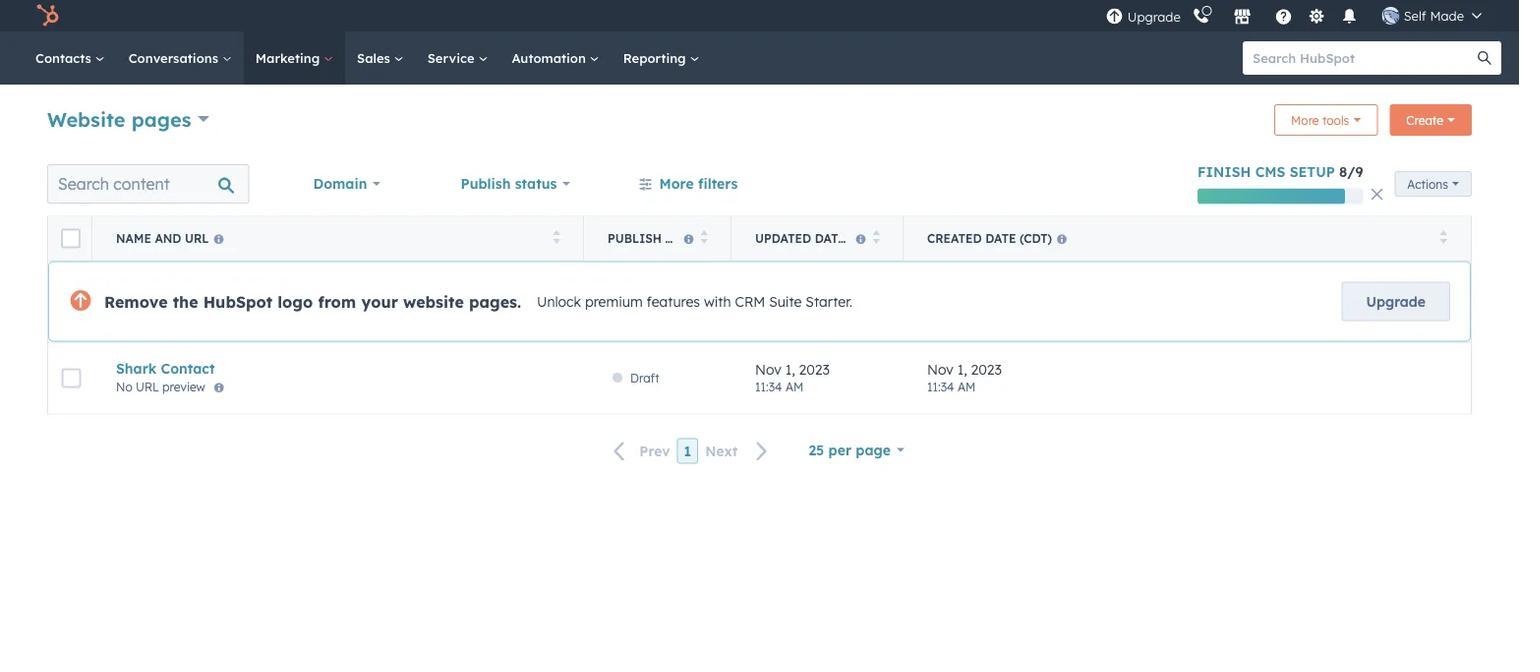 Task type: vqa. For each thing, say whether or not it's contained in the screenshot.
the bottommost UPGRADE
yes



Task type: locate. For each thing, give the bounding box(es) containing it.
publish
[[461, 175, 511, 192], [608, 231, 662, 246]]

updated date (cdt) button
[[732, 217, 904, 260]]

(cdt) for updated date (cdt)
[[849, 231, 882, 246]]

your
[[361, 292, 398, 311]]

cms
[[1256, 163, 1286, 180]]

url
[[185, 231, 209, 246], [136, 379, 159, 394]]

1 am from the left
[[786, 380, 804, 394]]

date inside updated date (cdt) button
[[815, 231, 846, 246]]

press to sort. element up unlock
[[553, 230, 561, 247]]

2 press to sort. element from the left
[[701, 230, 708, 247]]

0 vertical spatial upgrade
[[1128, 9, 1181, 25]]

press to sort. image inside name and url button
[[553, 230, 561, 244]]

status inside button
[[665, 231, 710, 246]]

name and url button
[[92, 217, 584, 260]]

automation link
[[500, 31, 611, 85]]

press to sort. image inside created date (cdt) button
[[1440, 230, 1448, 244]]

press to sort. element left created
[[873, 230, 880, 247]]

1 press to sort. element from the left
[[553, 230, 561, 247]]

0 horizontal spatial status
[[515, 175, 557, 192]]

9
[[1356, 163, 1363, 180]]

(cdt) up the starter.
[[849, 231, 882, 246]]

publish status inside publish status button
[[608, 231, 710, 246]]

0 horizontal spatial (cdt)
[[849, 231, 882, 246]]

2 date from the left
[[986, 231, 1017, 246]]

am
[[786, 380, 804, 394], [958, 380, 976, 394]]

service link
[[416, 31, 500, 85]]

setup
[[1290, 163, 1336, 180]]

more filters button
[[626, 164, 751, 203]]

2 nov 1, 2023 11:34 am from the left
[[927, 360, 1002, 394]]

1 vertical spatial publish
[[608, 231, 662, 246]]

press to sort. image inside updated date (cdt) button
[[873, 230, 880, 244]]

date right updated
[[815, 231, 846, 246]]

more for more tools
[[1291, 113, 1319, 127]]

publish status for publish status button
[[608, 231, 710, 246]]

1 horizontal spatial more
[[1291, 113, 1319, 127]]

more left the tools in the top of the page
[[1291, 113, 1319, 127]]

press to sort. image up unlock
[[553, 230, 561, 244]]

(cdt) for created date (cdt)
[[1020, 231, 1052, 246]]

1 vertical spatial url
[[136, 379, 159, 394]]

2 1, from the left
[[958, 360, 967, 378]]

1 nov 1, 2023 11:34 am from the left
[[755, 360, 830, 394]]

2023 for shark contact was updated on nov 1, 2023 element in the bottom of the page
[[799, 360, 830, 378]]

the
[[173, 292, 198, 311]]

shark
[[116, 360, 157, 377]]

1 horizontal spatial nov
[[927, 360, 954, 378]]

publish status button
[[584, 217, 732, 260]]

unlock
[[537, 293, 581, 310]]

finish cms setup 8 / 9
[[1198, 163, 1363, 180]]

2023
[[799, 360, 830, 378], [971, 360, 1002, 378]]

0 horizontal spatial publish
[[461, 175, 511, 192]]

1 horizontal spatial date
[[986, 231, 1017, 246]]

marketing
[[256, 50, 324, 66]]

0 horizontal spatial more
[[659, 175, 694, 192]]

/
[[1348, 163, 1356, 180]]

publish status
[[461, 175, 557, 192], [608, 231, 710, 246]]

1,
[[786, 360, 795, 378], [958, 360, 967, 378]]

hubspot
[[203, 292, 273, 311]]

1 vertical spatial publish status
[[608, 231, 710, 246]]

more
[[1291, 113, 1319, 127], [659, 175, 694, 192]]

1 vertical spatial upgrade
[[1367, 293, 1426, 310]]

domain
[[313, 175, 367, 192]]

finish cms setup progress bar
[[1198, 188, 1345, 204]]

1 horizontal spatial 2023
[[971, 360, 1002, 378]]

website
[[47, 107, 125, 131]]

publish inside button
[[608, 231, 662, 246]]

draft
[[630, 371, 660, 386]]

press to sort. image down actions popup button
[[1440, 230, 1448, 244]]

1 horizontal spatial url
[[185, 231, 209, 246]]

press to sort. element inside updated date (cdt) button
[[873, 230, 880, 247]]

website pages banner
[[47, 98, 1472, 144]]

1 horizontal spatial status
[[665, 231, 710, 246]]

date
[[815, 231, 846, 246], [986, 231, 1017, 246]]

no
[[116, 379, 133, 394]]

ruby anderson image
[[1383, 7, 1400, 25]]

press to sort. element down more filters
[[701, 230, 708, 247]]

preview
[[162, 379, 205, 394]]

contacts link
[[24, 31, 117, 85]]

crm
[[735, 293, 765, 310]]

1 1, from the left
[[786, 360, 795, 378]]

0 horizontal spatial 2023
[[799, 360, 830, 378]]

publish status inside publish status popup button
[[461, 175, 557, 192]]

actions
[[1408, 176, 1449, 191]]

notifications image
[[1341, 9, 1359, 27]]

nov
[[755, 360, 782, 378], [927, 360, 954, 378]]

1 horizontal spatial (cdt)
[[1020, 231, 1052, 246]]

1 (cdt) from the left
[[849, 231, 882, 246]]

1 horizontal spatial publish status
[[608, 231, 710, 246]]

0 vertical spatial more
[[1291, 113, 1319, 127]]

2 2023 from the left
[[971, 360, 1002, 378]]

press to sort. element inside created date (cdt) button
[[1440, 230, 1448, 247]]

made
[[1430, 7, 1464, 24]]

press to sort. element
[[553, 230, 561, 247], [701, 230, 708, 247], [873, 230, 880, 247], [1440, 230, 1448, 247]]

website
[[403, 292, 464, 311]]

hubspot image
[[35, 4, 59, 28]]

0 horizontal spatial nov 1, 2023 11:34 am
[[755, 360, 830, 394]]

marketplaces button
[[1222, 0, 1264, 31]]

1 horizontal spatial publish
[[608, 231, 662, 246]]

press to sort. image inside publish status button
[[701, 230, 708, 244]]

0 vertical spatial url
[[185, 231, 209, 246]]

menu
[[1104, 0, 1496, 31]]

0 horizontal spatial nov
[[755, 360, 782, 378]]

3 press to sort. image from the left
[[873, 230, 880, 244]]

more left filters
[[659, 175, 694, 192]]

logo
[[278, 292, 313, 311]]

date inside created date (cdt) button
[[986, 231, 1017, 246]]

25 per page
[[809, 441, 891, 458]]

search image
[[1478, 51, 1492, 65]]

url right the and
[[185, 231, 209, 246]]

4 press to sort. element from the left
[[1440, 230, 1448, 247]]

8
[[1339, 163, 1348, 180]]

create button
[[1390, 104, 1472, 136]]

1 date from the left
[[815, 231, 846, 246]]

press to sort. element for publish status
[[701, 230, 708, 247]]

1 horizontal spatial upgrade
[[1367, 293, 1426, 310]]

more inside button
[[659, 175, 694, 192]]

0 horizontal spatial 1,
[[786, 360, 795, 378]]

help image
[[1275, 9, 1293, 27]]

with
[[704, 293, 731, 310]]

Search HubSpot search field
[[1243, 41, 1484, 75]]

press to sort. element for updated date (cdt)
[[873, 230, 880, 247]]

unlock premium features with crm suite starter.
[[537, 293, 853, 310]]

press to sort. element for created date (cdt)
[[1440, 230, 1448, 247]]

nov 1, 2023 11:34 am
[[755, 360, 830, 394], [927, 360, 1002, 394]]

marketing link
[[244, 31, 345, 85]]

11:34
[[755, 380, 782, 394], [927, 380, 955, 394]]

1 11:34 from the left
[[755, 380, 782, 394]]

2 (cdt) from the left
[[1020, 231, 1052, 246]]

press to sort. image left created
[[873, 230, 880, 244]]

0 horizontal spatial upgrade
[[1128, 9, 1181, 25]]

finish cms setup button
[[1198, 163, 1336, 180]]

prev button
[[602, 438, 677, 464]]

shark contact
[[116, 360, 215, 377]]

press to sort. element for name and url
[[553, 230, 561, 247]]

3 press to sort. element from the left
[[873, 230, 880, 247]]

nov 1, 2023 11:34 am inside shark contact was created on nov 1, 2023 at 11:34 am element
[[927, 360, 1002, 394]]

am inside shark contact was updated on nov 1, 2023 element
[[786, 380, 804, 394]]

0 horizontal spatial publish status
[[461, 175, 557, 192]]

help button
[[1267, 0, 1301, 31]]

url down shark
[[136, 379, 159, 394]]

11:34 inside shark contact was created on nov 1, 2023 at 11:34 am element
[[927, 380, 955, 394]]

press to sort. image down more filters
[[701, 230, 708, 244]]

1 nov from the left
[[755, 360, 782, 378]]

hubspot link
[[24, 4, 74, 28]]

conversations link
[[117, 31, 244, 85]]

search button
[[1468, 41, 1502, 75]]

calling icon image
[[1193, 8, 1210, 25]]

more inside popup button
[[1291, 113, 1319, 127]]

status for publish status button
[[665, 231, 710, 246]]

0 horizontal spatial url
[[136, 379, 159, 394]]

1 horizontal spatial 11:34
[[927, 380, 955, 394]]

press to sort. element inside publish status button
[[701, 230, 708, 247]]

2 11:34 from the left
[[927, 380, 955, 394]]

2 press to sort. image from the left
[[701, 230, 708, 244]]

0 horizontal spatial date
[[815, 231, 846, 246]]

nov 1, 2023 11:34 am inside shark contact was updated on nov 1, 2023 element
[[755, 360, 830, 394]]

press to sort. element inside name and url button
[[553, 230, 561, 247]]

1 horizontal spatial 1,
[[958, 360, 967, 378]]

0 vertical spatial status
[[515, 175, 557, 192]]

1 vertical spatial status
[[665, 231, 710, 246]]

date right created
[[986, 231, 1017, 246]]

press to sort. element down actions popup button
[[1440, 230, 1448, 247]]

publish inside popup button
[[461, 175, 511, 192]]

press to sort. image
[[553, 230, 561, 244], [701, 230, 708, 244], [873, 230, 880, 244], [1440, 230, 1448, 244]]

1 vertical spatial more
[[659, 175, 694, 192]]

1 horizontal spatial nov 1, 2023 11:34 am
[[927, 360, 1002, 394]]

website pages button
[[47, 105, 209, 133]]

1 press to sort. image from the left
[[553, 230, 561, 244]]

0 vertical spatial publish status
[[461, 175, 557, 192]]

upgrade
[[1128, 9, 1181, 25], [1367, 293, 1426, 310]]

status
[[515, 175, 557, 192], [665, 231, 710, 246]]

1 horizontal spatial am
[[958, 380, 976, 394]]

0 horizontal spatial 11:34
[[755, 380, 782, 394]]

calling icon button
[[1185, 3, 1218, 29]]

status inside popup button
[[515, 175, 557, 192]]

2 am from the left
[[958, 380, 976, 394]]

reporting
[[623, 50, 690, 66]]

1 2023 from the left
[[799, 360, 830, 378]]

page
[[856, 441, 891, 458]]

press to sort. image for name and url
[[553, 230, 561, 244]]

0 horizontal spatial am
[[786, 380, 804, 394]]

0 vertical spatial publish
[[461, 175, 511, 192]]

(cdt) right created
[[1020, 231, 1052, 246]]

4 press to sort. image from the left
[[1440, 230, 1448, 244]]

created date (cdt) button
[[904, 217, 1471, 260]]



Task type: describe. For each thing, give the bounding box(es) containing it.
tools
[[1323, 113, 1350, 127]]

pagination navigation
[[602, 438, 780, 464]]

remove the hubspot logo from your website pages.
[[104, 292, 521, 311]]

publish for publish status button
[[608, 231, 662, 246]]

pages
[[131, 107, 191, 131]]

date for created
[[986, 231, 1017, 246]]

1
[[684, 442, 692, 459]]

25
[[809, 441, 824, 458]]

publish for publish status popup button at the top of page
[[461, 175, 511, 192]]

sales link
[[345, 31, 416, 85]]

marketplaces image
[[1234, 9, 1252, 27]]

25 per page button
[[796, 430, 917, 470]]

more tools button
[[1275, 104, 1378, 136]]

settings link
[[1305, 5, 1329, 26]]

filters
[[698, 175, 738, 192]]

publish status button
[[448, 164, 583, 203]]

11:34 inside shark contact was updated on nov 1, 2023 element
[[755, 380, 782, 394]]

upgrade inside menu
[[1128, 9, 1181, 25]]

contact
[[161, 360, 215, 377]]

self made button
[[1371, 0, 1494, 31]]

name
[[116, 231, 151, 246]]

from
[[318, 292, 356, 311]]

url inside name and url button
[[185, 231, 209, 246]]

more for more filters
[[659, 175, 694, 192]]

conversations
[[129, 50, 222, 66]]

upgrade link
[[1342, 282, 1451, 321]]

nov 1, 2023 11:34 am for shark contact was updated on nov 1, 2023 element in the bottom of the page
[[755, 360, 830, 394]]

contacts
[[35, 50, 95, 66]]

and
[[155, 231, 181, 246]]

shark contact link
[[116, 360, 561, 377]]

next
[[705, 442, 738, 460]]

more tools
[[1291, 113, 1350, 127]]

close image
[[1371, 188, 1383, 200]]

settings image
[[1308, 8, 1326, 26]]

2023 for shark contact was created on nov 1, 2023 at 11:34 am element
[[971, 360, 1002, 378]]

more filters
[[659, 175, 738, 192]]

publish status for publish status popup button at the top of page
[[461, 175, 557, 192]]

self made
[[1404, 7, 1464, 24]]

actions button
[[1395, 171, 1472, 196]]

sales
[[357, 50, 394, 66]]

website pages
[[47, 107, 191, 131]]

menu containing self made
[[1104, 0, 1496, 31]]

created date (cdt)
[[927, 231, 1052, 246]]

premium
[[585, 293, 643, 310]]

status for publish status popup button at the top of page
[[515, 175, 557, 192]]

starter.
[[806, 293, 853, 310]]

features
[[647, 293, 700, 310]]

date for updated
[[815, 231, 846, 246]]

updated date (cdt)
[[755, 231, 882, 246]]

domain button
[[300, 164, 394, 203]]

service
[[427, 50, 478, 66]]

nov 1, 2023 11:34 am for shark contact was created on nov 1, 2023 at 11:34 am element
[[927, 360, 1002, 394]]

create
[[1407, 113, 1444, 127]]

name and url
[[116, 231, 209, 246]]

no url preview
[[116, 379, 205, 394]]

upgrade image
[[1106, 8, 1124, 26]]

press to sort. image for created date (cdt)
[[1440, 230, 1448, 244]]

created
[[927, 231, 982, 246]]

automation
[[512, 50, 590, 66]]

remove
[[104, 292, 168, 311]]

next button
[[698, 438, 780, 464]]

Search content search field
[[47, 164, 250, 203]]

updated
[[755, 231, 812, 246]]

pages.
[[469, 292, 521, 311]]

1 button
[[677, 438, 698, 464]]

2 nov from the left
[[927, 360, 954, 378]]

reporting link
[[611, 31, 712, 85]]

prev
[[640, 442, 670, 460]]

notifications button
[[1333, 0, 1367, 31]]

self
[[1404, 7, 1427, 24]]

shark contact was created on nov 1, 2023 at 11:34 am element
[[927, 360, 1448, 396]]

press to sort. image for updated date (cdt)
[[873, 230, 880, 244]]

shark contact was updated on nov 1, 2023 element
[[755, 360, 880, 396]]

press to sort. image for publish status
[[701, 230, 708, 244]]

finish
[[1198, 163, 1251, 180]]

suite
[[769, 293, 802, 310]]

per
[[829, 441, 852, 458]]



